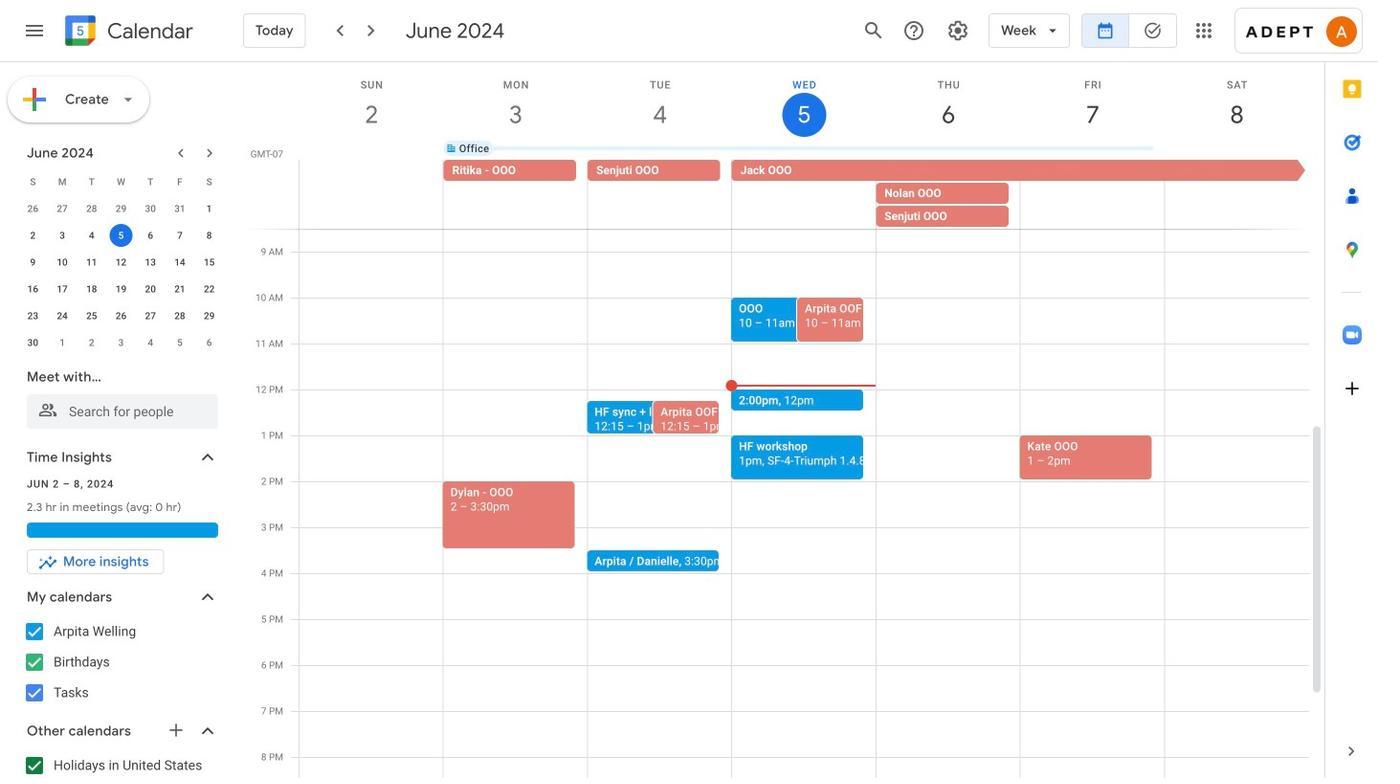 Task type: vqa. For each thing, say whether or not it's contained in the screenshot.
2023 at the left of page
no



Task type: locate. For each thing, give the bounding box(es) containing it.
june 2024 grid
[[18, 168, 224, 356]]

15 element
[[198, 251, 221, 274]]

july 6 element
[[198, 331, 221, 354]]

tuesday, june 4 element
[[588, 62, 732, 143]]

19 element
[[110, 278, 133, 301]]

july 2 element
[[80, 331, 103, 354]]

Search for people to meet text field
[[38, 394, 207, 429]]

12 element
[[110, 251, 133, 274]]

row
[[291, 125, 1325, 171], [291, 160, 1325, 229], [18, 168, 224, 195], [18, 195, 224, 222], [18, 222, 224, 249], [18, 249, 224, 276], [18, 276, 224, 302], [18, 302, 224, 329], [18, 329, 224, 356]]

8 element
[[198, 224, 221, 247]]

saturday, june 8 element
[[1165, 62, 1309, 143]]

july 3 element
[[110, 331, 133, 354]]

10 element
[[51, 251, 74, 274]]

None search field
[[0, 360, 237, 429]]

july 4 element
[[139, 331, 162, 354]]

2 element
[[21, 224, 44, 247]]

july 1 element
[[51, 331, 74, 354]]

cell
[[300, 160, 444, 229], [876, 160, 1020, 229], [1020, 160, 1164, 229], [1164, 160, 1308, 229], [106, 222, 136, 249]]

21 element
[[168, 278, 191, 301]]

thursday, june 6 element
[[877, 62, 1021, 143]]

cell up 12 element
[[106, 222, 136, 249]]

28 element
[[168, 304, 191, 327]]

26 element
[[110, 304, 133, 327]]

row group
[[18, 195, 224, 356]]

add other calendars image
[[167, 721, 186, 740]]

24 element
[[51, 304, 74, 327]]

may 30 element
[[139, 197, 162, 220]]

25 element
[[80, 304, 103, 327]]

grid
[[245, 62, 1325, 778]]

27 element
[[139, 304, 162, 327]]

main drawer image
[[23, 19, 46, 42]]

heading
[[103, 20, 193, 43]]

3 element
[[51, 224, 74, 247]]

tab list
[[1326, 62, 1378, 725]]

cell inside "june 2024" grid
[[106, 222, 136, 249]]



Task type: describe. For each thing, give the bounding box(es) containing it.
30 element
[[21, 331, 44, 354]]

friday, june 7 element
[[1021, 62, 1165, 143]]

7 element
[[168, 224, 191, 247]]

sunday, june 2 element
[[300, 62, 444, 143]]

14 element
[[168, 251, 191, 274]]

22 element
[[198, 278, 221, 301]]

my calendars list
[[4, 616, 237, 708]]

20 element
[[139, 278, 162, 301]]

6 element
[[139, 224, 162, 247]]

11 element
[[80, 251, 103, 274]]

18 element
[[80, 278, 103, 301]]

13 element
[[139, 251, 162, 274]]

17 element
[[51, 278, 74, 301]]

july 5 element
[[168, 331, 191, 354]]

29 element
[[198, 304, 221, 327]]

may 28 element
[[80, 197, 103, 220]]

calendar element
[[61, 11, 193, 54]]

23 element
[[21, 304, 44, 327]]

4 element
[[80, 224, 103, 247]]

heading inside calendar element
[[103, 20, 193, 43]]

cell down friday, june 7 element
[[1020, 160, 1164, 229]]

monday, june 3 element
[[444, 62, 588, 143]]

settings menu image
[[947, 19, 970, 42]]

may 29 element
[[110, 197, 133, 220]]

wednesday, june 5, today element
[[732, 62, 877, 143]]

5, today element
[[110, 224, 133, 247]]

may 31 element
[[168, 197, 191, 220]]

cell down sunday, june 2 element
[[300, 160, 444, 229]]

may 27 element
[[51, 197, 74, 220]]

1 element
[[198, 197, 221, 220]]

cell down thursday, june 6 "element"
[[876, 160, 1020, 229]]

cell down saturday, june 8 element
[[1164, 160, 1308, 229]]

16 element
[[21, 278, 44, 301]]

may 26 element
[[21, 197, 44, 220]]

9 element
[[21, 251, 44, 274]]



